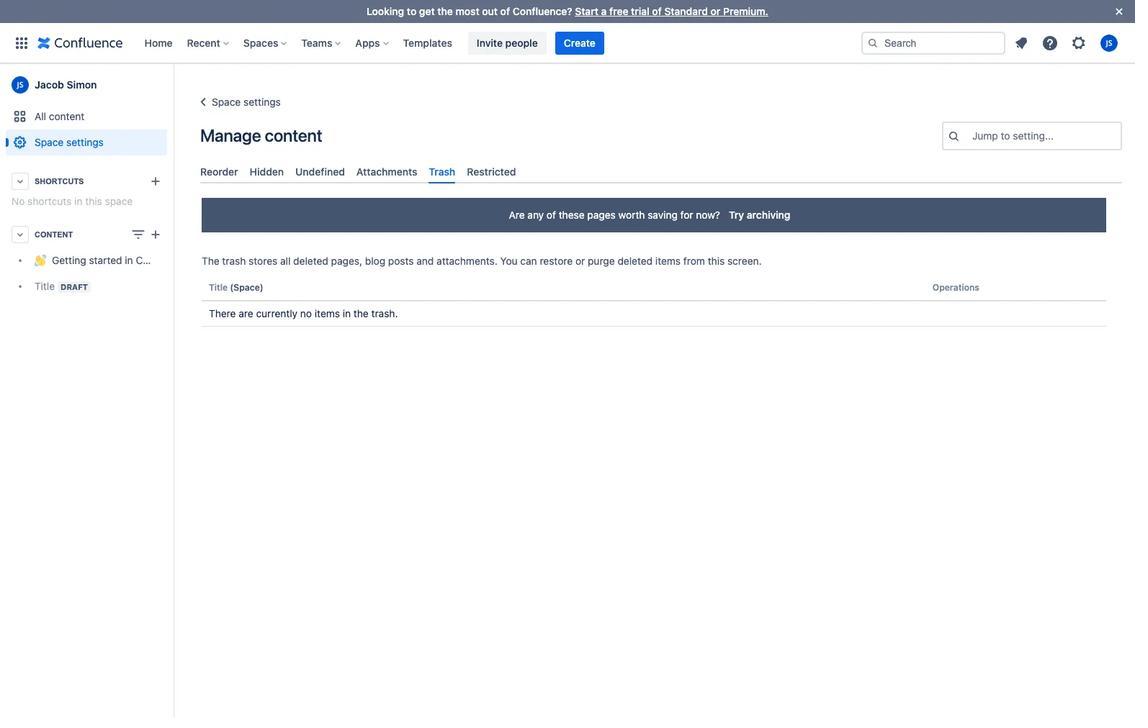 Task type: describe. For each thing, give the bounding box(es) containing it.
started
[[89, 255, 122, 267]]

settings inside the space element
[[66, 136, 104, 148]]

create a page image
[[147, 226, 164, 243]]

you
[[500, 255, 518, 267]]

from
[[683, 255, 705, 267]]

tab list containing reorder
[[194, 160, 1128, 184]]

any
[[527, 209, 544, 221]]

try archiving button
[[720, 204, 799, 227]]

0 vertical spatial the
[[437, 5, 453, 17]]

global element
[[9, 23, 861, 63]]

saving
[[648, 209, 678, 221]]

templates link
[[399, 31, 457, 54]]

pages
[[587, 209, 616, 221]]

premium.
[[723, 5, 768, 17]]

reorder link
[[194, 160, 244, 184]]

out
[[482, 5, 498, 17]]

space element
[[0, 63, 189, 719]]

0 vertical spatial items
[[655, 255, 681, 267]]

reorder
[[200, 166, 238, 178]]

invite people button
[[468, 31, 546, 54]]

invite people
[[477, 36, 538, 49]]

for
[[680, 209, 693, 221]]

manage content
[[200, 125, 322, 145]]

all
[[280, 255, 291, 267]]

1 vertical spatial this
[[708, 255, 725, 267]]

0 horizontal spatial the
[[354, 308, 369, 320]]

trash
[[222, 255, 246, 267]]

Search settings text field
[[972, 129, 975, 143]]

spaces
[[243, 36, 278, 49]]

all content link
[[6, 104, 167, 130]]

Search field
[[861, 31, 1005, 54]]

looking to get the most out of confluence? start a free trial of standard or premium.
[[367, 5, 768, 17]]

try
[[729, 209, 744, 221]]

2 deleted from the left
[[618, 255, 653, 267]]

setting...
[[1013, 130, 1054, 142]]

title for title (space)
[[209, 282, 228, 293]]

1 horizontal spatial of
[[547, 209, 556, 221]]

no shortcuts in this space
[[12, 195, 133, 207]]

free
[[609, 5, 628, 17]]

1 vertical spatial space settings link
[[6, 130, 167, 156]]

posts
[[388, 255, 414, 267]]

jacob simon link
[[6, 71, 167, 99]]

the trash stores all deleted pages, blog posts and attachments. you can restore or purge deleted items from this screen.
[[202, 255, 762, 267]]

apps button
[[351, 31, 394, 54]]

trial
[[631, 5, 649, 17]]

shortcuts
[[27, 195, 72, 207]]

invite
[[477, 36, 503, 49]]

all content
[[35, 110, 84, 122]]

restore
[[540, 255, 573, 267]]

recent button
[[183, 31, 235, 54]]

recent
[[187, 36, 220, 49]]

add shortcut image
[[147, 173, 164, 190]]

stores
[[249, 255, 277, 267]]

try archiving
[[729, 209, 790, 221]]

0 horizontal spatial of
[[500, 5, 510, 17]]

hidden
[[250, 166, 284, 178]]

shortcuts button
[[6, 169, 167, 194]]

help icon image
[[1041, 34, 1059, 51]]

undefined link
[[290, 160, 351, 184]]

most
[[456, 5, 479, 17]]

title (space)
[[209, 282, 263, 293]]

your profile and preferences image
[[1101, 34, 1118, 51]]

in for started
[[125, 255, 133, 267]]

0 horizontal spatial items
[[315, 308, 340, 320]]

content
[[35, 230, 73, 239]]

currently
[[256, 308, 298, 320]]

attachments.
[[437, 255, 498, 267]]

title for title draft
[[35, 280, 55, 292]]

can
[[520, 255, 537, 267]]

create link
[[555, 31, 604, 54]]

getting started in confluence
[[52, 255, 189, 267]]

0 vertical spatial space
[[212, 96, 241, 108]]

the
[[202, 255, 219, 267]]

restricted
[[467, 166, 516, 178]]

manage
[[200, 125, 261, 145]]

are
[[239, 308, 253, 320]]

undefined
[[295, 166, 345, 178]]

there
[[209, 308, 236, 320]]

1 vertical spatial or
[[575, 255, 585, 267]]

(space)
[[230, 282, 263, 293]]

looking
[[367, 5, 404, 17]]

teams button
[[297, 31, 347, 54]]

1 vertical spatial space
[[35, 136, 64, 148]]



Task type: vqa. For each thing, say whether or not it's contained in the screenshot.
the bottommost the for
no



Task type: locate. For each thing, give the bounding box(es) containing it.
are
[[509, 209, 525, 221]]

title
[[35, 280, 55, 292], [209, 282, 228, 293]]

0 horizontal spatial space settings link
[[6, 130, 167, 156]]

2 vertical spatial in
[[343, 308, 351, 320]]

banner
[[0, 23, 1135, 63]]

change view image
[[130, 226, 147, 243]]

space settings inside the space element
[[35, 136, 104, 148]]

to for setting...
[[1001, 130, 1010, 142]]

settings down the all content link at the left top
[[66, 136, 104, 148]]

home
[[144, 36, 173, 49]]

of
[[500, 5, 510, 17], [652, 5, 662, 17], [547, 209, 556, 221]]

0 vertical spatial or
[[711, 5, 720, 17]]

0 vertical spatial in
[[74, 195, 82, 207]]

hidden link
[[244, 160, 290, 184]]

0 horizontal spatial title
[[35, 280, 55, 292]]

or left purge
[[575, 255, 585, 267]]

space settings down all content
[[35, 136, 104, 148]]

1 vertical spatial the
[[354, 308, 369, 320]]

spaces button
[[239, 31, 293, 54]]

0 horizontal spatial this
[[85, 195, 102, 207]]

banner containing home
[[0, 23, 1135, 63]]

0 horizontal spatial space settings
[[35, 136, 104, 148]]

get
[[419, 5, 435, 17]]

content for manage content
[[265, 125, 322, 145]]

this right from
[[708, 255, 725, 267]]

0 horizontal spatial or
[[575, 255, 585, 267]]

1 vertical spatial content
[[265, 125, 322, 145]]

1 vertical spatial in
[[125, 255, 133, 267]]

attachments
[[356, 166, 417, 178]]

templates
[[403, 36, 452, 49]]

start a free trial of standard or premium. link
[[575, 5, 768, 17]]

confluence?
[[513, 5, 572, 17]]

title draft
[[35, 280, 88, 292]]

deleted
[[293, 255, 328, 267], [618, 255, 653, 267]]

0 horizontal spatial to
[[407, 5, 416, 17]]

settings icon image
[[1070, 34, 1088, 51]]

0 vertical spatial this
[[85, 195, 102, 207]]

jump
[[972, 130, 998, 142]]

0 horizontal spatial in
[[74, 195, 82, 207]]

appswitcher icon image
[[13, 34, 30, 51]]

1 horizontal spatial this
[[708, 255, 725, 267]]

space
[[212, 96, 241, 108], [35, 136, 64, 148]]

pages,
[[331, 255, 362, 267]]

deleted right purge
[[618, 255, 653, 267]]

tree
[[6, 248, 189, 300]]

1 horizontal spatial title
[[209, 282, 228, 293]]

draft
[[61, 282, 88, 292]]

trash.
[[371, 308, 398, 320]]

or
[[711, 5, 720, 17], [575, 255, 585, 267]]

screen.
[[727, 255, 762, 267]]

jacob simon
[[35, 79, 97, 91]]

in
[[74, 195, 82, 207], [125, 255, 133, 267], [343, 308, 351, 320]]

in down shortcuts dropdown button
[[74, 195, 82, 207]]

space down all
[[35, 136, 64, 148]]

these
[[559, 209, 585, 221]]

items right the no
[[315, 308, 340, 320]]

confluence image
[[37, 34, 123, 51], [37, 34, 123, 51]]

in right started
[[125, 255, 133, 267]]

to left get
[[407, 5, 416, 17]]

jacob
[[35, 79, 64, 91]]

and
[[417, 255, 434, 267]]

worth
[[618, 209, 645, 221]]

space settings
[[212, 96, 281, 108], [35, 136, 104, 148]]

now?
[[696, 209, 720, 221]]

or right standard
[[711, 5, 720, 17]]

0 horizontal spatial deleted
[[293, 255, 328, 267]]

no
[[300, 308, 312, 320]]

in for shortcuts
[[74, 195, 82, 207]]

archiving
[[747, 209, 790, 221]]

notification icon image
[[1013, 34, 1030, 51]]

0 horizontal spatial space
[[35, 136, 64, 148]]

1 horizontal spatial or
[[711, 5, 720, 17]]

space settings link down all content
[[6, 130, 167, 156]]

0 vertical spatial content
[[49, 110, 84, 122]]

space settings up manage content
[[212, 96, 281, 108]]

content for all content
[[49, 110, 84, 122]]

space
[[105, 195, 133, 207]]

items left from
[[655, 255, 681, 267]]

1 vertical spatial space settings
[[35, 136, 104, 148]]

close image
[[1111, 3, 1128, 20]]

1 horizontal spatial the
[[437, 5, 453, 17]]

space up manage
[[212, 96, 241, 108]]

content inside the space element
[[49, 110, 84, 122]]

restricted link
[[461, 160, 522, 184]]

0 vertical spatial space settings link
[[194, 94, 281, 111]]

1 horizontal spatial items
[[655, 255, 681, 267]]

standard
[[664, 5, 708, 17]]

of right out
[[500, 5, 510, 17]]

1 horizontal spatial space settings link
[[194, 94, 281, 111]]

tree containing getting started in confluence
[[6, 248, 189, 300]]

search image
[[867, 37, 879, 49]]

1 vertical spatial items
[[315, 308, 340, 320]]

the left trash.
[[354, 308, 369, 320]]

a
[[601, 5, 607, 17]]

no
[[12, 195, 25, 207]]

0 vertical spatial settings
[[243, 96, 281, 108]]

0 horizontal spatial settings
[[66, 136, 104, 148]]

1 vertical spatial settings
[[66, 136, 104, 148]]

in left trash.
[[343, 308, 351, 320]]

content up hidden
[[265, 125, 322, 145]]

1 horizontal spatial in
[[125, 255, 133, 267]]

settings up manage content
[[243, 96, 281, 108]]

to for get
[[407, 5, 416, 17]]

this inside the space element
[[85, 195, 102, 207]]

space settings link up manage
[[194, 94, 281, 111]]

are any of these pages worth saving for now?
[[509, 209, 720, 221]]

content
[[49, 110, 84, 122], [265, 125, 322, 145]]

of right any
[[547, 209, 556, 221]]

trash
[[429, 166, 455, 178]]

tree inside the space element
[[6, 248, 189, 300]]

tab list
[[194, 160, 1128, 184]]

1 horizontal spatial settings
[[243, 96, 281, 108]]

in inside getting started in confluence link
[[125, 255, 133, 267]]

confluence
[[136, 255, 189, 267]]

1 horizontal spatial space settings
[[212, 96, 281, 108]]

0 vertical spatial to
[[407, 5, 416, 17]]

start
[[575, 5, 599, 17]]

create
[[564, 36, 596, 49]]

to right jump
[[1001, 130, 1010, 142]]

shortcuts
[[35, 177, 84, 186]]

title up there
[[209, 282, 228, 293]]

attachments link
[[351, 160, 423, 184]]

operations
[[933, 282, 979, 293]]

1 horizontal spatial deleted
[[618, 255, 653, 267]]

collapse sidebar image
[[157, 71, 189, 99]]

2 horizontal spatial of
[[652, 5, 662, 17]]

teams
[[301, 36, 332, 49]]

there are currently no items in the trash.
[[209, 308, 398, 320]]

people
[[505, 36, 538, 49]]

1 horizontal spatial content
[[265, 125, 322, 145]]

items
[[655, 255, 681, 267], [315, 308, 340, 320]]

deleted right all
[[293, 255, 328, 267]]

0 vertical spatial space settings
[[212, 96, 281, 108]]

purge
[[588, 255, 615, 267]]

1 horizontal spatial to
[[1001, 130, 1010, 142]]

1 horizontal spatial space
[[212, 96, 241, 108]]

this
[[85, 195, 102, 207], [708, 255, 725, 267]]

jump to setting...
[[972, 130, 1054, 142]]

getting
[[52, 255, 86, 267]]

content button
[[6, 222, 167, 248]]

the right get
[[437, 5, 453, 17]]

simon
[[67, 79, 97, 91]]

content right all
[[49, 110, 84, 122]]

apps
[[355, 36, 380, 49]]

all
[[35, 110, 46, 122]]

2 horizontal spatial in
[[343, 308, 351, 320]]

1 deleted from the left
[[293, 255, 328, 267]]

to
[[407, 5, 416, 17], [1001, 130, 1010, 142]]

this down shortcuts dropdown button
[[85, 195, 102, 207]]

the
[[437, 5, 453, 17], [354, 308, 369, 320]]

0 horizontal spatial content
[[49, 110, 84, 122]]

getting started in confluence link
[[6, 248, 189, 274]]

1 vertical spatial to
[[1001, 130, 1010, 142]]

title left draft
[[35, 280, 55, 292]]

of right trial
[[652, 5, 662, 17]]

title inside the space element
[[35, 280, 55, 292]]



